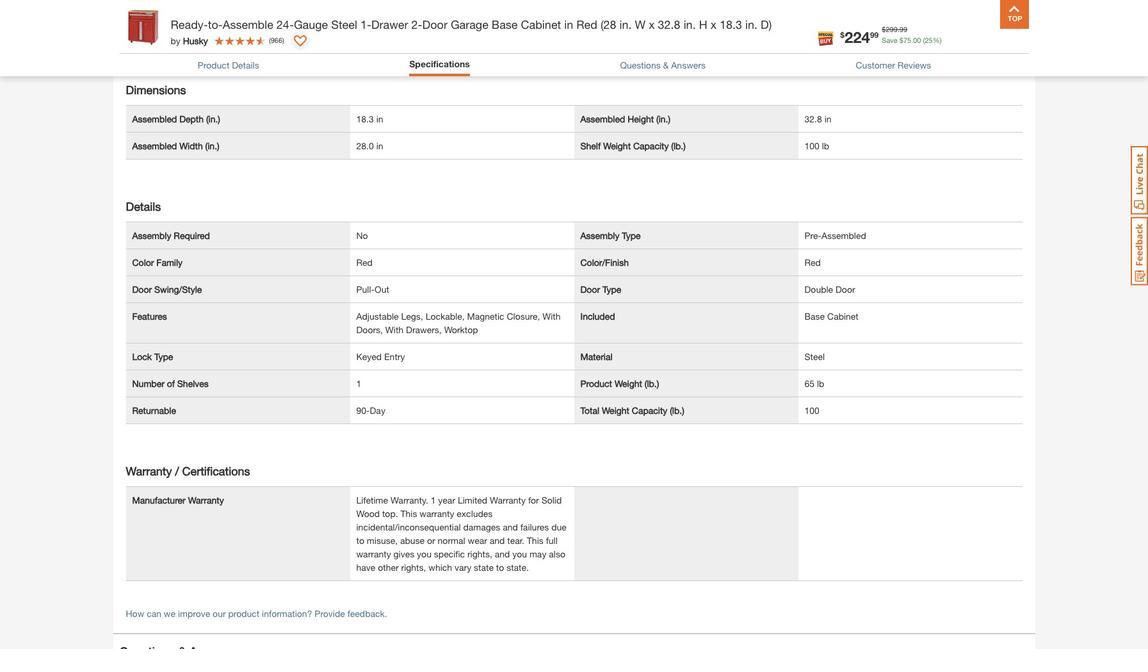 Task type: describe. For each thing, give the bounding box(es) containing it.
for
[[529, 494, 539, 505]]

we
[[164, 608, 176, 619]]

specific
[[434, 548, 465, 559]]

0 vertical spatial 32.8
[[658, 17, 681, 31]]

weight for product
[[615, 378, 643, 389]]

assembly for assembly required
[[132, 230, 171, 241]]

live chat image
[[1132, 146, 1149, 215]]

299
[[886, 25, 898, 33]]

limited
[[458, 494, 488, 505]]

specifications for specifications dimensions: h 32.8 in , w 28.0 in , d 18.3 in
[[119, 17, 197, 32]]

failures
[[521, 521, 549, 532]]

2 horizontal spatial red
[[805, 257, 821, 268]]

18.3 in
[[357, 113, 384, 124]]

or
[[427, 535, 436, 546]]

2 ( from the left
[[269, 36, 271, 44]]

assembled for assembled depth (in.)
[[132, 113, 177, 124]]

0 horizontal spatial details
[[126, 199, 161, 213]]

99 inside $ 224 99
[[871, 30, 879, 39]]

1 horizontal spatial details
[[232, 60, 259, 70]]

1 vertical spatial base
[[805, 311, 825, 321]]

door left garage
[[423, 17, 448, 31]]

1 horizontal spatial 18.3
[[357, 113, 374, 124]]

misuse,
[[367, 535, 398, 546]]

have
[[357, 562, 376, 573]]

0 horizontal spatial warranty
[[357, 548, 391, 559]]

assembled for assembled width (in.)
[[132, 140, 177, 151]]

1 horizontal spatial cabinet
[[828, 311, 859, 321]]

1 inside lifetime warranty. 1 year limited warranty for solid wood top. this warranty excludes incidental/inconsequential damages and failures due to misuse, abuse or normal wear and tear. this full warranty gives you specific rights, and you may also have other rights, which vary state to state.
[[431, 494, 436, 505]]

to-
[[208, 17, 223, 31]]

dimensions
[[126, 82, 186, 97]]

door type
[[581, 284, 622, 295]]

in left d
[[243, 38, 250, 49]]

h inside specifications dimensions: h 32.8 in , w 28.0 in , d 18.3 in
[[171, 38, 178, 49]]

drawers,
[[406, 324, 442, 335]]

assembled up double door
[[822, 230, 867, 241]]

base cabinet
[[805, 311, 859, 321]]

closure,
[[507, 311, 540, 321]]

assembly type
[[581, 230, 641, 241]]

normal
[[438, 535, 466, 546]]

1 horizontal spatial warranty
[[420, 508, 455, 519]]

2 horizontal spatial $
[[900, 36, 904, 44]]

100 for 100 lb
[[805, 140, 820, 151]]

shelf
[[581, 140, 601, 151]]

( inside $ 299 . 99 save $ 75 . 00 ( 25 %)
[[924, 36, 925, 44]]

swing/style
[[154, 284, 202, 295]]

wear
[[468, 535, 488, 546]]

1 horizontal spatial w
[[635, 17, 646, 31]]

90-day
[[357, 405, 386, 416]]

1 vertical spatial and
[[490, 535, 505, 546]]

0 vertical spatial cabinet
[[521, 17, 561, 31]]

manufacturer
[[132, 494, 186, 505]]

number of shelves
[[132, 378, 209, 389]]

0 horizontal spatial to
[[357, 535, 365, 546]]

0 horizontal spatial warranty
[[126, 464, 172, 478]]

25
[[925, 36, 933, 44]]

also
[[549, 548, 566, 559]]

warranty inside lifetime warranty. 1 year limited warranty for solid wood top. this warranty excludes incidental/inconsequential damages and failures due to misuse, abuse or normal wear and tear. this full warranty gives you specific rights, and you may also have other rights, which vary state to state.
[[490, 494, 526, 505]]

gauge
[[294, 17, 328, 31]]

1-
[[361, 17, 372, 31]]

2 vertical spatial and
[[495, 548, 510, 559]]

d)
[[761, 17, 772, 31]]

type for assembly type
[[622, 230, 641, 241]]

manufacturer warranty
[[132, 494, 224, 505]]

weight for total
[[602, 405, 630, 416]]

2 horizontal spatial 32.8
[[805, 113, 823, 124]]

questions & answers
[[621, 60, 706, 70]]

1 in. from the left
[[620, 17, 632, 31]]

state
[[474, 562, 494, 573]]

2 you from the left
[[513, 548, 527, 559]]

day
[[370, 405, 386, 416]]

other
[[378, 562, 399, 573]]

(in.) for assembled depth (in.)
[[206, 113, 220, 124]]

0 horizontal spatial with
[[386, 324, 404, 335]]

65 lb
[[805, 378, 825, 389]]

specifications for specifications
[[410, 58, 470, 69]]

28.0 in
[[357, 140, 384, 151]]

( 966 )
[[269, 36, 284, 44]]

doors,
[[357, 324, 383, 335]]

assemble
[[223, 17, 274, 31]]

by husky
[[171, 35, 208, 46]]

color
[[132, 257, 154, 268]]

0 vertical spatial h
[[699, 17, 708, 31]]

depth
[[180, 113, 204, 124]]

shelves
[[177, 378, 209, 389]]

ready-to-assemble 24-gauge steel 1-drawer 2-door garage base cabinet in red (28 in. w x 32.8 in. h x 18.3 in. d)
[[171, 17, 772, 31]]

)
[[283, 36, 284, 44]]

18.3 inside specifications dimensions: h 32.8 in , w 28.0 in , d 18.3 in
[[264, 38, 281, 49]]

24-
[[277, 17, 294, 31]]

double
[[805, 284, 834, 295]]

product for product weight (lb.)
[[581, 378, 613, 389]]

how can we improve our product information? provide feedback. link
[[126, 608, 387, 619]]

0 horizontal spatial base
[[492, 17, 518, 31]]

garage
[[451, 17, 489, 31]]

by
[[171, 35, 181, 46]]

%)
[[933, 36, 942, 44]]

1 horizontal spatial red
[[577, 17, 598, 31]]

$ for 224
[[841, 30, 845, 39]]

full
[[546, 535, 558, 546]]

dimensions:
[[119, 38, 169, 49]]

assembled depth (in.)
[[132, 113, 220, 124]]

assembly for assembly type
[[581, 230, 620, 241]]

shelf weight capacity (lb.)
[[581, 140, 686, 151]]

in up 100 lb
[[825, 113, 832, 124]]

2 in. from the left
[[684, 17, 696, 31]]

top button
[[1001, 0, 1029, 29]]

$ for 299
[[883, 25, 886, 33]]

type for door type
[[603, 284, 622, 295]]

$ 224 99
[[841, 28, 879, 46]]

door up included
[[581, 284, 600, 295]]

capacity for shelf weight capacity (lb.)
[[634, 140, 669, 151]]

no
[[357, 230, 368, 241]]

1 horizontal spatial warranty
[[188, 494, 224, 505]]

information?
[[262, 608, 312, 619]]

1 you from the left
[[417, 548, 432, 559]]

double door
[[805, 284, 856, 295]]

(in.) for assembled width (in.)
[[205, 140, 220, 151]]

state.
[[507, 562, 529, 573]]

in up 28.0 in
[[377, 113, 384, 124]]

magnetic
[[467, 311, 505, 321]]

lifetime
[[357, 494, 388, 505]]

family
[[157, 257, 183, 268]]

how can we improve our product information? provide feedback.
[[126, 608, 387, 619]]



Task type: vqa. For each thing, say whether or not it's contained in the screenshot.


Task type: locate. For each thing, give the bounding box(es) containing it.
1 horizontal spatial ,
[[250, 38, 252, 49]]

weight up total weight capacity (lb.)
[[615, 378, 643, 389]]

type down color/finish
[[603, 284, 622, 295]]

abuse
[[400, 535, 425, 546]]

100 lb
[[805, 140, 830, 151]]

0 vertical spatial details
[[232, 60, 259, 70]]

x left d)
[[711, 17, 717, 31]]

$ right save
[[900, 36, 904, 44]]

answers
[[672, 60, 706, 70]]

entry
[[384, 351, 405, 362]]

, left d
[[250, 38, 252, 49]]

0 horizontal spatial you
[[417, 548, 432, 559]]

1 vertical spatial details
[[126, 199, 161, 213]]

to left misuse,
[[357, 535, 365, 546]]

$ up save
[[883, 25, 886, 33]]

this up incidental/inconsequential
[[401, 508, 417, 519]]

incidental/inconsequential
[[357, 521, 461, 532]]

door right the double
[[836, 284, 856, 295]]

door
[[423, 17, 448, 31], [132, 284, 152, 295], [581, 284, 600, 295], [836, 284, 856, 295]]

2-
[[412, 17, 423, 31]]

0 horizontal spatial red
[[357, 257, 373, 268]]

returnable
[[132, 405, 176, 416]]

red
[[577, 17, 598, 31], [357, 257, 373, 268], [805, 257, 821, 268]]

base down the double
[[805, 311, 825, 321]]

x up the questions & answers
[[649, 17, 655, 31]]

in down ready-
[[200, 38, 207, 49]]

and down tear.
[[495, 548, 510, 559]]

1 assembly from the left
[[132, 230, 171, 241]]

100 down 65 lb
[[805, 405, 820, 416]]

1 horizontal spatial $
[[883, 25, 886, 33]]

1 vertical spatial 32.8
[[180, 38, 198, 49]]

weight for shelf
[[604, 140, 631, 151]]

1 100 from the top
[[805, 140, 820, 151]]

in left (28
[[565, 17, 574, 31]]

(lb.) for shelf weight capacity (lb.)
[[672, 140, 686, 151]]

pull-out
[[357, 284, 389, 295]]

1 vertical spatial 28.0
[[357, 140, 374, 151]]

legs,
[[401, 311, 423, 321]]

specifications up the by
[[119, 17, 197, 32]]

customer
[[856, 60, 896, 70]]

0 horizontal spatial 99
[[871, 30, 879, 39]]

0 vertical spatial capacity
[[634, 140, 669, 151]]

32.8 up the & on the top of page
[[658, 17, 681, 31]]

0 horizontal spatial h
[[171, 38, 178, 49]]

wood
[[357, 508, 380, 519]]

0 vertical spatial and
[[503, 521, 518, 532]]

certifications
[[182, 464, 250, 478]]

1 vertical spatial weight
[[615, 378, 643, 389]]

1 vertical spatial with
[[386, 324, 404, 335]]

year
[[438, 494, 456, 505]]

w down to-
[[212, 38, 221, 49]]

color family
[[132, 257, 183, 268]]

lockable,
[[426, 311, 465, 321]]

warranty
[[126, 464, 172, 478], [188, 494, 224, 505], [490, 494, 526, 505]]

improve
[[178, 608, 210, 619]]

warranty left the for
[[490, 494, 526, 505]]

2 vertical spatial 32.8
[[805, 113, 823, 124]]

1 horizontal spatial base
[[805, 311, 825, 321]]

weight right shelf
[[604, 140, 631, 151]]

w right (28
[[635, 17, 646, 31]]

1 vertical spatial warranty
[[357, 548, 391, 559]]

2 horizontal spatial in.
[[746, 17, 758, 31]]

0 vertical spatial 1
[[357, 378, 362, 389]]

2 , from the left
[[250, 38, 252, 49]]

and
[[503, 521, 518, 532], [490, 535, 505, 546], [495, 548, 510, 559]]

rights, down gives
[[401, 562, 426, 573]]

1 horizontal spatial to
[[496, 562, 504, 573]]

capacity down height
[[634, 140, 669, 151]]

(in.) right height
[[657, 113, 671, 124]]

product weight (lb.)
[[581, 378, 660, 389]]

provide
[[315, 608, 345, 619]]

details down d
[[232, 60, 259, 70]]

keyed entry
[[357, 351, 405, 362]]

red left (28
[[577, 17, 598, 31]]

1 horizontal spatial rights,
[[468, 548, 493, 559]]

assembly
[[132, 230, 171, 241], [581, 230, 620, 241]]

1 vertical spatial 18.3
[[264, 38, 281, 49]]

feedback.
[[348, 608, 387, 619]]

in down '18.3 in'
[[377, 140, 384, 151]]

assembled down dimensions
[[132, 113, 177, 124]]

weight right total
[[602, 405, 630, 416]]

excludes
[[457, 508, 493, 519]]

1 vertical spatial (lb.)
[[645, 378, 660, 389]]

questions
[[621, 60, 661, 70]]

1 , from the left
[[207, 38, 210, 49]]

due
[[552, 521, 567, 532]]

99
[[900, 25, 908, 33], [871, 30, 879, 39]]

.
[[898, 25, 900, 33], [912, 36, 914, 44]]

lb down 32.8 in
[[823, 140, 830, 151]]

0 vertical spatial steel
[[331, 17, 357, 31]]

0 vertical spatial 28.0
[[223, 38, 241, 49]]

0 horizontal spatial 32.8
[[180, 38, 198, 49]]

ready-
[[171, 17, 208, 31]]

(in.)
[[206, 113, 220, 124], [657, 113, 671, 124], [205, 140, 220, 151]]

specifications down 2- at the top left of page
[[410, 58, 470, 69]]

and left tear.
[[490, 535, 505, 546]]

2 horizontal spatial warranty
[[490, 494, 526, 505]]

0 vertical spatial with
[[543, 311, 561, 321]]

1 horizontal spatial with
[[543, 311, 561, 321]]

assembled down assembled depth (in.)
[[132, 140, 177, 151]]

total
[[581, 405, 600, 416]]

0 vertical spatial warranty
[[420, 508, 455, 519]]

save
[[883, 36, 898, 44]]

1 vertical spatial cabinet
[[828, 311, 859, 321]]

100 for 100
[[805, 405, 820, 416]]

assembly up color family at top left
[[132, 230, 171, 241]]

out
[[375, 284, 389, 295]]

in. left d)
[[746, 17, 758, 31]]

1 vertical spatial rights,
[[401, 562, 426, 573]]

lock type
[[132, 351, 173, 362]]

feedback link image
[[1132, 217, 1149, 286]]

0 vertical spatial type
[[622, 230, 641, 241]]

damages
[[464, 521, 501, 532]]

vary
[[455, 562, 472, 573]]

0 horizontal spatial specifications
[[119, 17, 197, 32]]

32.8 down ready-
[[180, 38, 198, 49]]

customer reviews
[[856, 60, 932, 70]]

type up color/finish
[[622, 230, 641, 241]]

99 inside $ 299 . 99 save $ 75 . 00 ( 25 %)
[[900, 25, 908, 33]]

75
[[904, 36, 912, 44]]

0 vertical spatial 100
[[805, 140, 820, 151]]

in right 966
[[284, 38, 291, 49]]

red down pre-
[[805, 257, 821, 268]]

door down the "color"
[[132, 284, 152, 295]]

gives
[[394, 548, 415, 559]]

0 vertical spatial .
[[898, 25, 900, 33]]

you down or
[[417, 548, 432, 559]]

2 vertical spatial type
[[154, 351, 173, 362]]

adjustable legs, lockable, magnetic closure, with doors, with drawers, worktop
[[357, 311, 561, 335]]

rights,
[[468, 548, 493, 559], [401, 562, 426, 573]]

/
[[175, 464, 179, 478]]

2 vertical spatial (lb.)
[[670, 405, 685, 416]]

32.8 up 100 lb
[[805, 113, 823, 124]]

32.8 inside specifications dimensions: h 32.8 in , w 28.0 in , d 18.3 in
[[180, 38, 198, 49]]

product
[[228, 608, 260, 619]]

specifications dimensions: h 32.8 in , w 28.0 in , d 18.3 in
[[119, 17, 291, 49]]

how
[[126, 608, 144, 619]]

0 horizontal spatial rights,
[[401, 562, 426, 573]]

h up answers
[[699, 17, 708, 31]]

1 left year
[[431, 494, 436, 505]]

0 horizontal spatial this
[[401, 508, 417, 519]]

,
[[207, 38, 210, 49], [250, 38, 252, 49]]

in. up answers
[[684, 17, 696, 31]]

28.0 inside specifications dimensions: h 32.8 in , w 28.0 in , d 18.3 in
[[223, 38, 241, 49]]

base
[[492, 17, 518, 31], [805, 311, 825, 321]]

0 horizontal spatial 1
[[357, 378, 362, 389]]

1 horizontal spatial 99
[[900, 25, 908, 33]]

0 vertical spatial to
[[357, 535, 365, 546]]

lb for 100 lb
[[823, 140, 830, 151]]

of
[[167, 378, 175, 389]]

warranty down certifications
[[188, 494, 224, 505]]

18.3 left d)
[[720, 17, 743, 31]]

2 horizontal spatial 18.3
[[720, 17, 743, 31]]

0 horizontal spatial x
[[649, 17, 655, 31]]

0 horizontal spatial in.
[[620, 17, 632, 31]]

1 ( from the left
[[924, 36, 925, 44]]

0 horizontal spatial .
[[898, 25, 900, 33]]

1 vertical spatial product
[[581, 378, 613, 389]]

you up state.
[[513, 548, 527, 559]]

rights, down wear
[[468, 548, 493, 559]]

assembly up color/finish
[[581, 230, 620, 241]]

0 vertical spatial specifications
[[119, 17, 197, 32]]

warranty down year
[[420, 508, 455, 519]]

0 vertical spatial rights,
[[468, 548, 493, 559]]

1 horizontal spatial in.
[[684, 17, 696, 31]]

1 vertical spatial .
[[912, 36, 914, 44]]

( right 00
[[924, 36, 925, 44]]

this down failures
[[527, 535, 544, 546]]

product down "husky"
[[198, 60, 230, 70]]

2 x from the left
[[711, 17, 717, 31]]

0 horizontal spatial 28.0
[[223, 38, 241, 49]]

weight
[[604, 140, 631, 151], [615, 378, 643, 389], [602, 405, 630, 416]]

99 left save
[[871, 30, 879, 39]]

3 in. from the left
[[746, 17, 758, 31]]

1 up 90-
[[357, 378, 362, 389]]

0 horizontal spatial w
[[212, 38, 221, 49]]

0 horizontal spatial cabinet
[[521, 17, 561, 31]]

husky
[[183, 35, 208, 46]]

1 x from the left
[[649, 17, 655, 31]]

0 vertical spatial base
[[492, 17, 518, 31]]

1 horizontal spatial you
[[513, 548, 527, 559]]

w inside specifications dimensions: h 32.8 in , w 28.0 in , d 18.3 in
[[212, 38, 221, 49]]

product details
[[198, 60, 259, 70]]

features
[[132, 311, 167, 321]]

1 horizontal spatial specifications
[[410, 58, 470, 69]]

drawer
[[372, 17, 409, 31]]

type for lock type
[[154, 351, 173, 362]]

assembly required
[[132, 230, 210, 241]]

$ 299 . 99 save $ 75 . 00 ( 25 %)
[[883, 25, 942, 44]]

details up assembly required
[[126, 199, 161, 213]]

pre-assembled
[[805, 230, 867, 241]]

0 vertical spatial lb
[[823, 140, 830, 151]]

0 horizontal spatial (
[[269, 36, 271, 44]]

(in.) for assembled height (in.)
[[657, 113, 671, 124]]

steel up 65 lb
[[805, 351, 825, 362]]

0 horizontal spatial type
[[154, 351, 173, 362]]

100 down 32.8 in
[[805, 140, 820, 151]]

18.3 left )
[[264, 38, 281, 49]]

2 vertical spatial weight
[[602, 405, 630, 416]]

door swing/style
[[132, 284, 202, 295]]

0 vertical spatial (lb.)
[[672, 140, 686, 151]]

assembled up shelf
[[581, 113, 626, 124]]

1 vertical spatial 100
[[805, 405, 820, 416]]

our
[[213, 608, 226, 619]]

included
[[581, 311, 615, 321]]

1 vertical spatial this
[[527, 535, 544, 546]]

1 vertical spatial h
[[171, 38, 178, 49]]

material
[[581, 351, 613, 362]]

(in.) right depth
[[206, 113, 220, 124]]

warranty left /
[[126, 464, 172, 478]]

assembled for assembled height (in.)
[[581, 113, 626, 124]]

$ inside $ 224 99
[[841, 30, 845, 39]]

( right d
[[269, 36, 271, 44]]

keyed
[[357, 351, 382, 362]]

28.0 down '18.3 in'
[[357, 140, 374, 151]]

2 assembly from the left
[[581, 230, 620, 241]]

65
[[805, 378, 815, 389]]

in. right (28
[[620, 17, 632, 31]]

cabinet
[[521, 17, 561, 31], [828, 311, 859, 321]]

0 vertical spatial w
[[635, 17, 646, 31]]

type right lock
[[154, 351, 173, 362]]

capacity for total weight capacity (lb.)
[[632, 405, 668, 416]]

18.3 up 28.0 in
[[357, 113, 374, 124]]

warranty up have
[[357, 548, 391, 559]]

&
[[664, 60, 669, 70]]

base right garage
[[492, 17, 518, 31]]

red up pull-
[[357, 257, 373, 268]]

(in.) right width
[[205, 140, 220, 151]]

0 horizontal spatial steel
[[331, 17, 357, 31]]

0 vertical spatial weight
[[604, 140, 631, 151]]

lb for 65 lb
[[818, 378, 825, 389]]

width
[[180, 140, 203, 151]]

1 vertical spatial capacity
[[632, 405, 668, 416]]

2 100 from the top
[[805, 405, 820, 416]]

warranty
[[420, 508, 455, 519], [357, 548, 391, 559]]

1 vertical spatial lb
[[818, 378, 825, 389]]

1 horizontal spatial type
[[603, 284, 622, 295]]

product image image
[[123, 6, 164, 48]]

product details button
[[198, 58, 259, 72], [198, 58, 259, 72]]

0 horizontal spatial assembly
[[132, 230, 171, 241]]

with down adjustable
[[386, 324, 404, 335]]

height
[[628, 113, 654, 124]]

28.0 up product details
[[223, 38, 241, 49]]

product for product details
[[198, 60, 230, 70]]

0 horizontal spatial product
[[198, 60, 230, 70]]

2 vertical spatial 18.3
[[357, 113, 374, 124]]

this
[[401, 508, 417, 519], [527, 535, 544, 546]]

1 horizontal spatial 28.0
[[357, 140, 374, 151]]

1 horizontal spatial 1
[[431, 494, 436, 505]]

to right state
[[496, 562, 504, 573]]

1 vertical spatial to
[[496, 562, 504, 573]]

99 up 75
[[900, 25, 908, 33]]

, down to-
[[207, 38, 210, 49]]

h left "husky"
[[171, 38, 178, 49]]

capacity down product weight (lb.)
[[632, 405, 668, 416]]

steel left 1-
[[331, 17, 357, 31]]

1 vertical spatial steel
[[805, 351, 825, 362]]

lb right 65
[[818, 378, 825, 389]]

in.
[[620, 17, 632, 31], [684, 17, 696, 31], [746, 17, 758, 31]]

1 horizontal spatial (
[[924, 36, 925, 44]]

product down material
[[581, 378, 613, 389]]

(lb.) for total weight capacity (lb.)
[[670, 405, 685, 416]]

1 horizontal spatial .
[[912, 36, 914, 44]]

specifications inside specifications dimensions: h 32.8 in , w 28.0 in , d 18.3 in
[[119, 17, 197, 32]]

0 horizontal spatial 18.3
[[264, 38, 281, 49]]

can
[[147, 608, 161, 619]]

you
[[417, 548, 432, 559], [513, 548, 527, 559]]

total weight capacity (lb.)
[[581, 405, 685, 416]]

display image
[[294, 35, 307, 48]]

with right "closure,"
[[543, 311, 561, 321]]

$ left save
[[841, 30, 845, 39]]

and up tear.
[[503, 521, 518, 532]]

2 horizontal spatial type
[[622, 230, 641, 241]]

90-
[[357, 405, 370, 416]]



